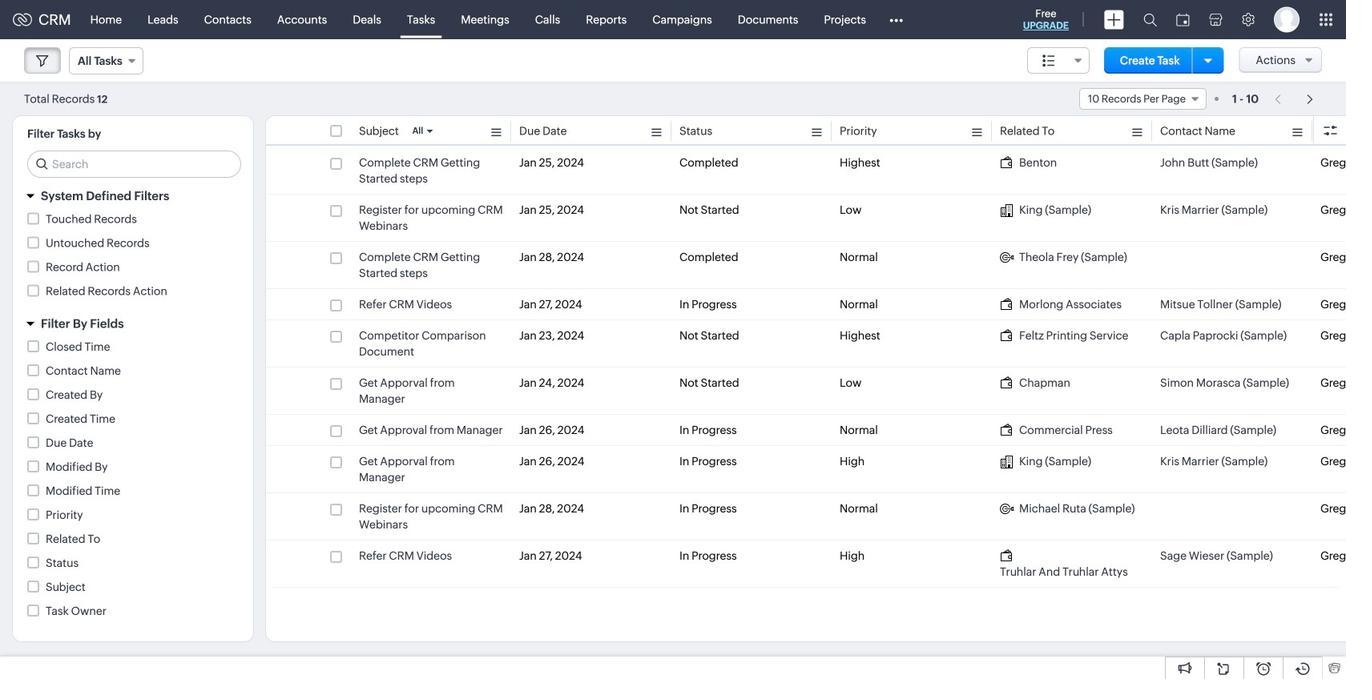 Task type: vqa. For each thing, say whether or not it's contained in the screenshot.
Profile IMAGE
yes



Task type: locate. For each thing, give the bounding box(es) containing it.
search element
[[1135, 0, 1167, 39]]

create menu element
[[1095, 0, 1135, 39]]

create menu image
[[1105, 10, 1125, 29]]

none field "size"
[[1028, 47, 1090, 74]]

None field
[[69, 47, 143, 75], [1028, 47, 1090, 74], [1080, 88, 1207, 110], [69, 47, 143, 75], [1080, 88, 1207, 110]]

Search text field
[[28, 152, 241, 177]]

row group
[[266, 148, 1347, 589]]



Task type: describe. For each thing, give the bounding box(es) containing it.
size image
[[1043, 54, 1056, 68]]

logo image
[[13, 13, 32, 26]]

Other Modules field
[[880, 7, 914, 32]]

search image
[[1144, 13, 1158, 26]]

calendar image
[[1177, 13, 1191, 26]]

profile image
[[1275, 7, 1300, 32]]

profile element
[[1265, 0, 1310, 39]]



